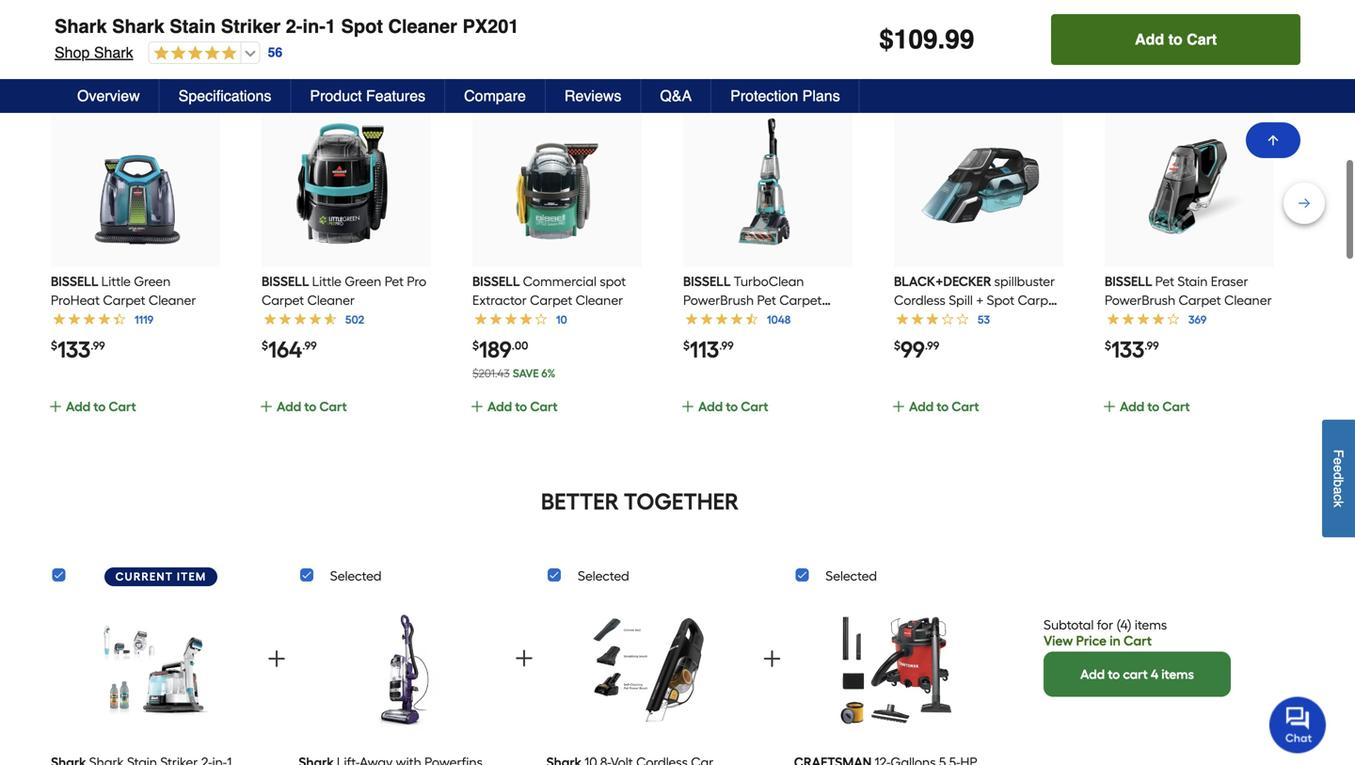 Task type: locate. For each thing, give the bounding box(es) containing it.
green for 133
[[134, 273, 171, 289]]

.99 down little green pet pro carpet cleaner on the left top of page
[[302, 339, 317, 353]]

0 horizontal spatial green
[[134, 273, 171, 289]]

items for 4
[[1162, 666, 1194, 682]]

shark 10.8-volt cordless car handheld vacuum image
[[587, 601, 709, 739]]

0 horizontal spatial pet
[[385, 273, 404, 289]]

subtotal
[[1044, 617, 1094, 633]]

here
[[525, 50, 574, 78]]

add inside 189 list item
[[488, 399, 512, 415]]

4 carpet from the left
[[779, 292, 822, 308]]

q&a
[[660, 87, 692, 104]]

2 list item from the left
[[299, 595, 502, 765]]

powerbrush
[[683, 292, 754, 308], [1105, 292, 1176, 308]]

0 horizontal spatial stain
[[170, 16, 216, 37]]

2 133 list item from the left
[[1102, 98, 1274, 438]]

2 $ 133 .99 from the left
[[1105, 336, 1159, 363]]

4 inside the subtotal for ( 4 ) items view price in cart
[[1121, 617, 1128, 633]]

spot right "1"
[[341, 16, 383, 37]]

f e e d b a c k button
[[1322, 420, 1355, 537]]

items right cart
[[1162, 666, 1194, 682]]

99 down cordless
[[901, 336, 925, 363]]

3 selected from the left
[[826, 568, 877, 584]]

3 list item from the left
[[546, 595, 750, 765]]

stain left eraser
[[1178, 273, 1208, 289]]

0 vertical spatial 4
[[1121, 617, 1128, 633]]

add to cart link for little green proheat carpet cleaner
[[48, 396, 216, 438]]

4
[[1121, 617, 1128, 633], [1151, 666, 1159, 682]]

2 bissell from the left
[[262, 273, 309, 289]]

to for little green proheat carpet cleaner
[[93, 399, 106, 415]]

add inside 113 list item
[[698, 399, 723, 415]]

$ 109 . 99
[[879, 24, 975, 55]]

commercial
[[523, 273, 597, 289]]

black+decker spillbuster cordless spill + spot carpet cleaner image
[[911, 115, 1047, 250]]

shark for shark shark stain striker 2-in-1 spot cleaner px201
[[112, 16, 164, 37]]

1 green from the left
[[134, 273, 171, 289]]

add to cart link for little green pet pro carpet cleaner
[[259, 396, 427, 438]]

extractor
[[472, 292, 527, 308]]

.99 down cordless
[[925, 339, 940, 353]]

3 add to cart link from the left
[[470, 396, 638, 438]]

5 .99 from the left
[[1145, 339, 1159, 353]]

$ 189 .00
[[472, 336, 528, 363]]

green inside the little green proheat carpet cleaner
[[134, 273, 171, 289]]

$201.43
[[472, 367, 510, 380]]

add to cart
[[1135, 31, 1217, 48], [66, 399, 136, 415], [277, 399, 347, 415], [488, 399, 558, 415], [698, 399, 769, 415], [909, 399, 979, 415], [1120, 399, 1190, 415]]

items right )
[[1135, 617, 1167, 633]]

1 add to cart link from the left
[[48, 396, 216, 438]]

current item
[[115, 570, 207, 584]]

to for spillbuster cordless spill + spot carpet cleaner
[[937, 399, 949, 415]]

spot inside spillbuster cordless spill + spot carpet cleaner
[[987, 292, 1015, 308]]

$
[[879, 24, 894, 55], [51, 339, 57, 353], [262, 339, 268, 353], [472, 339, 479, 353], [683, 339, 690, 353], [894, 339, 901, 353], [1105, 339, 1111, 353]]

product
[[310, 87, 362, 104]]

.99 for pet stain eraser powerbrush carpet cleaner
[[1145, 339, 1159, 353]]

pet left pro
[[385, 273, 404, 289]]

powerbrush inside pet stain eraser powerbrush carpet cleaner
[[1105, 292, 1176, 308]]

.99 for spillbuster cordless spill + spot carpet cleaner
[[925, 339, 940, 353]]

1 $ 133 .99 from the left
[[51, 336, 105, 363]]

spillbuster
[[994, 273, 1055, 289]]

0 horizontal spatial powerbrush
[[683, 292, 754, 308]]

pet inside turboclean powerbrush pet carpet cleaner
[[757, 292, 776, 308]]

add to cart inside 113 list item
[[698, 399, 769, 415]]

2 horizontal spatial selected
[[826, 568, 877, 584]]

add to cart inside button
[[1135, 31, 1217, 48]]

specifications
[[179, 87, 271, 104]]

1 horizontal spatial pet
[[757, 292, 776, 308]]

2 powerbrush from the left
[[1105, 292, 1176, 308]]

1 powerbrush from the left
[[683, 292, 754, 308]]

arrow up image
[[1266, 133, 1281, 148]]

0 horizontal spatial 99
[[901, 336, 925, 363]]

1 horizontal spatial 133 list item
[[1102, 98, 1274, 438]]

powerbrush inside turboclean powerbrush pet carpet cleaner
[[683, 292, 754, 308]]

1 .99 from the left
[[91, 339, 105, 353]]

.99 for turboclean powerbrush pet carpet cleaner
[[719, 339, 734, 353]]

commercial spot extractor carpet cleaner
[[472, 273, 626, 308]]

add to cart for little green pet pro carpet cleaner
[[277, 399, 347, 415]]

$ 164 .99
[[262, 336, 317, 363]]

4 right for
[[1121, 617, 1128, 633]]

cart for spillbuster cordless spill + spot carpet cleaner
[[952, 399, 979, 415]]

black+decker
[[894, 273, 992, 289]]

$ inside $ 189 .00
[[472, 339, 479, 353]]

add to cart link inside 113 list item
[[680, 396, 849, 438]]

1 horizontal spatial little
[[312, 273, 342, 289]]

turboclean
[[734, 273, 804, 289]]

0 vertical spatial items
[[751, 50, 808, 78]]

cart inside the subtotal for ( 4 ) items view price in cart
[[1124, 633, 1152, 649]]

3 bissell from the left
[[472, 273, 520, 289]]

$ 133 .99 down "proheat"
[[51, 336, 105, 363]]

green inside little green pet pro carpet cleaner
[[345, 273, 381, 289]]

bissell little green pet pro carpet cleaner image
[[279, 115, 414, 250]]

2 selected from the left
[[578, 568, 629, 584]]

to inside 99 list item
[[937, 399, 949, 415]]

here are some similar items ...
[[525, 50, 830, 78]]

1 vertical spatial 4
[[1151, 666, 1159, 682]]

add for commercial spot extractor carpet cleaner
[[488, 399, 512, 415]]

plus image
[[891, 399, 906, 414], [1102, 399, 1117, 414], [513, 647, 536, 670], [761, 648, 783, 670]]

1 horizontal spatial selected
[[578, 568, 629, 584]]

bissell inside 164 list item
[[262, 273, 309, 289]]

add to cart inside 164 list item
[[277, 399, 347, 415]]

f e e d b a c k
[[1331, 450, 1346, 507]]

selected for the craftsman 12-gallons 5.5-hp corded wet/dry shop vacuum with accessories included image
[[826, 568, 877, 584]]

1 vertical spatial 99
[[901, 336, 925, 363]]

$ 133 .99
[[51, 336, 105, 363], [1105, 336, 1159, 363]]

compare button
[[445, 79, 546, 113]]

plus image inside 133 list item
[[48, 399, 63, 414]]

shark shark stain striker 2-in-1 spot cleaner px201 image
[[92, 601, 214, 739]]

carpet up 164
[[262, 292, 304, 308]]

4 for items
[[1151, 666, 1159, 682]]

selected for shark lift-away with powerfins, self-cleaning brushroll corded bagless pet upright vacuum with hepa filter image
[[330, 568, 382, 584]]

99 right 109
[[945, 24, 975, 55]]

to inside 113 list item
[[726, 399, 738, 415]]

little inside the little green proheat carpet cleaner
[[101, 273, 131, 289]]

d
[[1331, 472, 1346, 480]]

1 133 list item from the left
[[48, 98, 220, 438]]

add to cart inside 189 list item
[[488, 399, 558, 415]]

cart for turboclean powerbrush pet carpet cleaner
[[741, 399, 769, 415]]

bissell commercial spot extractor carpet cleaner image
[[489, 115, 625, 250]]

product features button
[[291, 79, 445, 113]]

1 vertical spatial items
[[1135, 617, 1167, 633]]

add for spillbuster cordless spill + spot carpet cleaner
[[909, 399, 934, 415]]

add to cart for commercial spot extractor carpet cleaner
[[488, 399, 558, 415]]

0 horizontal spatial little
[[101, 273, 131, 289]]

add for little green pet pro carpet cleaner
[[277, 399, 301, 415]]

.99 down "proheat"
[[91, 339, 105, 353]]

for
[[1097, 617, 1114, 633]]

to for pet stain eraser powerbrush carpet cleaner
[[1147, 399, 1160, 415]]

.99 inside $ 99 .99
[[925, 339, 940, 353]]

carpet down the turboclean
[[779, 292, 822, 308]]

cart for pet stain eraser powerbrush carpet cleaner
[[1163, 399, 1190, 415]]

$ inside $ 113 .99
[[683, 339, 690, 353]]

3 carpet from the left
[[530, 292, 572, 308]]

plus image inside 133 list item
[[1102, 399, 1117, 414]]

$ 133 .99 down pet stain eraser powerbrush carpet cleaner
[[1105, 336, 1159, 363]]

to inside button
[[1169, 31, 1183, 48]]

pet
[[385, 273, 404, 289], [1155, 273, 1175, 289], [757, 292, 776, 308]]

189 list item
[[470, 98, 642, 438]]

164 list item
[[259, 98, 431, 438]]

$ inside $ 164 .99
[[262, 339, 268, 353]]

4 add to cart link from the left
[[680, 396, 849, 438]]

add to cart link inside 99 list item
[[891, 396, 1060, 438]]

)
[[1128, 617, 1132, 633]]

$ for spillbuster cordless spill + spot carpet cleaner
[[894, 339, 901, 353]]

view
[[1044, 633, 1073, 649]]

1 vertical spatial stain
[[1178, 273, 1208, 289]]

bissell for commercial spot extractor carpet cleaner
[[472, 273, 520, 289]]

add to cart link for pet stain eraser powerbrush carpet cleaner
[[1102, 396, 1271, 438]]

cart inside 164 list item
[[319, 399, 347, 415]]

carpet inside commercial spot extractor carpet cleaner
[[530, 292, 572, 308]]

cart
[[1187, 31, 1217, 48], [109, 399, 136, 415], [319, 399, 347, 415], [530, 399, 558, 415], [741, 399, 769, 415], [952, 399, 979, 415], [1163, 399, 1190, 415], [1124, 633, 1152, 649]]

0 vertical spatial stain
[[170, 16, 216, 37]]

shark lift-away with powerfins, self-cleaning brushroll corded bagless pet upright vacuum with hepa filter image
[[339, 601, 462, 739]]

4 right cart
[[1151, 666, 1159, 682]]

add inside 164 list item
[[277, 399, 301, 415]]

5 add to cart link from the left
[[891, 396, 1060, 438]]

1 e from the top
[[1331, 458, 1346, 465]]

better together heading
[[49, 487, 1231, 517]]

.00
[[512, 339, 528, 353]]

price
[[1076, 633, 1107, 649]]

spot right the +
[[987, 292, 1015, 308]]

px201
[[463, 16, 519, 37]]

add to cart link inside 164 list item
[[259, 396, 427, 438]]

133
[[57, 336, 91, 363], [1111, 336, 1145, 363]]

5 bissell from the left
[[1105, 273, 1153, 289]]

list item
[[51, 595, 255, 765], [299, 595, 502, 765], [546, 595, 750, 765], [794, 595, 998, 765]]

0 horizontal spatial 133
[[57, 336, 91, 363]]

stain
[[170, 16, 216, 37], [1178, 273, 1208, 289]]

add inside 99 list item
[[909, 399, 934, 415]]

2 add to cart link from the left
[[259, 396, 427, 438]]

to
[[1169, 31, 1183, 48], [93, 399, 106, 415], [304, 399, 316, 415], [515, 399, 527, 415], [726, 399, 738, 415], [937, 399, 949, 415], [1147, 399, 1160, 415], [1108, 666, 1120, 682]]

2 horizontal spatial pet
[[1155, 273, 1175, 289]]

133 down "proheat"
[[57, 336, 91, 363]]

2 little from the left
[[312, 273, 342, 289]]

shark
[[55, 16, 107, 37], [112, 16, 164, 37], [94, 44, 133, 61]]

items up protection plans
[[751, 50, 808, 78]]

items for similar
[[751, 50, 808, 78]]

cart inside button
[[1187, 31, 1217, 48]]

a
[[1331, 487, 1346, 494]]

0 vertical spatial 99
[[945, 24, 975, 55]]

2 green from the left
[[345, 273, 381, 289]]

plus image inside 99 list item
[[891, 399, 906, 414]]

6 add to cart link from the left
[[1102, 396, 1271, 438]]

2 vertical spatial items
[[1162, 666, 1194, 682]]

add to cart link
[[48, 396, 216, 438], [259, 396, 427, 438], [470, 396, 638, 438], [680, 396, 849, 438], [891, 396, 1060, 438], [1102, 396, 1271, 438]]

add inside button
[[1135, 31, 1164, 48]]

1 carpet from the left
[[103, 292, 145, 308]]

4 bissell from the left
[[683, 273, 731, 289]]

1 list item from the left
[[51, 595, 255, 765]]

cart for commercial spot extractor carpet cleaner
[[530, 399, 558, 415]]

protection plans
[[731, 87, 840, 104]]

little inside little green pet pro carpet cleaner
[[312, 273, 342, 289]]

add to cart for little green proheat carpet cleaner
[[66, 399, 136, 415]]

1 horizontal spatial powerbrush
[[1105, 292, 1176, 308]]

item
[[177, 570, 207, 584]]

...
[[813, 50, 830, 78]]

plus image for 164
[[259, 399, 274, 414]]

current
[[115, 570, 173, 584]]

items inside heading
[[751, 50, 808, 78]]

cleaner
[[388, 16, 457, 37], [149, 292, 196, 308], [307, 292, 355, 308], [576, 292, 623, 308], [1224, 292, 1272, 308], [683, 311, 731, 327], [894, 311, 942, 327]]

reviews button
[[546, 79, 641, 113]]

2 .99 from the left
[[302, 339, 317, 353]]

add to cart inside 99 list item
[[909, 399, 979, 415]]

spot
[[600, 273, 626, 289]]

pet left eraser
[[1155, 273, 1175, 289]]

shop shark
[[55, 44, 133, 61]]

0 horizontal spatial 133 list item
[[48, 98, 220, 438]]

1 bissell from the left
[[51, 273, 98, 289]]

add for pet stain eraser powerbrush carpet cleaner
[[1120, 399, 1145, 415]]

1 horizontal spatial stain
[[1178, 273, 1208, 289]]

cart inside 113 list item
[[741, 399, 769, 415]]

1 horizontal spatial spot
[[987, 292, 1015, 308]]

4 .99 from the left
[[925, 339, 940, 353]]

pet down the turboclean
[[757, 292, 776, 308]]

cart inside 99 list item
[[952, 399, 979, 415]]

carpet down eraser
[[1179, 292, 1221, 308]]

.99 inside $ 164 .99
[[302, 339, 317, 353]]

carpet right "proheat"
[[103, 292, 145, 308]]

133 down pet stain eraser powerbrush carpet cleaner
[[1111, 336, 1145, 363]]

0 horizontal spatial spot
[[341, 16, 383, 37]]

carpet down spillbuster at right
[[1018, 292, 1060, 308]]

133 list item
[[48, 98, 220, 438], [1102, 98, 1274, 438]]

add to cart link inside 189 list item
[[470, 396, 638, 438]]

cart inside 189 list item
[[530, 399, 558, 415]]

cordless
[[894, 292, 946, 308]]

selected
[[330, 568, 382, 584], [578, 568, 629, 584], [826, 568, 877, 584]]

4 list item from the left
[[794, 595, 998, 765]]

bissell inside 113 list item
[[683, 273, 731, 289]]

shark up "shop shark"
[[112, 16, 164, 37]]

1 horizontal spatial 4
[[1151, 666, 1159, 682]]

pet for 164
[[385, 273, 404, 289]]

$ inside $ 99 .99
[[894, 339, 901, 353]]

e up b
[[1331, 465, 1346, 472]]

2-
[[286, 16, 303, 37]]

$ for little green pet pro carpet cleaner
[[262, 339, 268, 353]]

selected for shark 10.8-volt cordless car handheld vacuum image
[[578, 568, 629, 584]]

proheat
[[51, 292, 100, 308]]

add to cart button
[[1051, 14, 1301, 65]]

e
[[1331, 458, 1346, 465], [1331, 465, 1346, 472]]

1 vertical spatial spot
[[987, 292, 1015, 308]]

carpet down the commercial
[[530, 292, 572, 308]]

plus image
[[48, 399, 63, 414], [259, 399, 274, 414], [470, 399, 485, 414], [680, 399, 696, 414], [265, 648, 288, 670]]

e up d
[[1331, 458, 1346, 465]]

to inside 164 list item
[[304, 399, 316, 415]]

pet inside little green pet pro carpet cleaner
[[385, 273, 404, 289]]

bissell inside 189 list item
[[472, 273, 520, 289]]

little for 133
[[101, 273, 131, 289]]

0 vertical spatial spot
[[341, 16, 383, 37]]

113
[[690, 336, 719, 363]]

bissell
[[51, 273, 98, 289], [262, 273, 309, 289], [472, 273, 520, 289], [683, 273, 731, 289], [1105, 273, 1153, 289]]

stain up 4.9 stars image
[[170, 16, 216, 37]]

2 carpet from the left
[[262, 292, 304, 308]]

1 horizontal spatial 133
[[1111, 336, 1145, 363]]

k
[[1331, 501, 1346, 507]]

5 carpet from the left
[[1018, 292, 1060, 308]]

chat invite button image
[[1270, 696, 1327, 753]]

little
[[101, 273, 131, 289], [312, 273, 342, 289]]

add
[[1135, 31, 1164, 48], [66, 399, 91, 415], [277, 399, 301, 415], [488, 399, 512, 415], [698, 399, 723, 415], [909, 399, 934, 415], [1120, 399, 1145, 415], [1080, 666, 1105, 682]]

113 list item
[[680, 98, 853, 438]]

pet for 113
[[757, 292, 776, 308]]

2 133 from the left
[[1111, 336, 1145, 363]]

0 horizontal spatial 4
[[1121, 617, 1128, 633]]

0 horizontal spatial selected
[[330, 568, 382, 584]]

carpet inside pet stain eraser powerbrush carpet cleaner
[[1179, 292, 1221, 308]]

.99 inside $ 113 .99
[[719, 339, 734, 353]]

$ for little green proheat carpet cleaner
[[51, 339, 57, 353]]

spot
[[341, 16, 383, 37], [987, 292, 1015, 308]]

.99
[[91, 339, 105, 353], [302, 339, 317, 353], [719, 339, 734, 353], [925, 339, 940, 353], [1145, 339, 1159, 353]]

6 carpet from the left
[[1179, 292, 1221, 308]]

1 133 from the left
[[57, 336, 91, 363]]

1 selected from the left
[[330, 568, 382, 584]]

99
[[945, 24, 975, 55], [901, 336, 925, 363]]

shark up shop
[[55, 16, 107, 37]]

to inside 189 list item
[[515, 399, 527, 415]]

cleaner inside the little green proheat carpet cleaner
[[149, 292, 196, 308]]

eraser
[[1211, 273, 1248, 289]]

add to cart link for turboclean powerbrush pet carpet cleaner
[[680, 396, 849, 438]]

3 .99 from the left
[[719, 339, 734, 353]]

add to cart 4 items
[[1080, 666, 1194, 682]]

here are some similar items ... heading
[[49, 45, 1306, 83]]

.99 down pet stain eraser powerbrush carpet cleaner
[[1145, 339, 1159, 353]]

to for turboclean powerbrush pet carpet cleaner
[[726, 399, 738, 415]]

133 for pet stain eraser powerbrush carpet cleaner
[[1111, 336, 1145, 363]]

1 horizontal spatial green
[[345, 273, 381, 289]]

1 horizontal spatial $ 133 .99
[[1105, 336, 1159, 363]]

plus image for 133
[[48, 399, 63, 414]]

56
[[268, 45, 283, 60]]

to for little green pet pro carpet cleaner
[[304, 399, 316, 415]]

green
[[134, 273, 171, 289], [345, 273, 381, 289]]

.99 down turboclean powerbrush pet carpet cleaner
[[719, 339, 734, 353]]

shark right shop
[[94, 44, 133, 61]]

0 horizontal spatial $ 133 .99
[[51, 336, 105, 363]]

1 little from the left
[[101, 273, 131, 289]]



Task type: vqa. For each thing, say whether or not it's contained in the screenshot.
Eraser
yes



Task type: describe. For each thing, give the bounding box(es) containing it.
reviews
[[565, 87, 622, 104]]

b
[[1331, 480, 1346, 487]]

save
[[513, 367, 539, 380]]

1
[[326, 16, 336, 37]]

f
[[1331, 450, 1346, 458]]

pet inside pet stain eraser powerbrush carpet cleaner
[[1155, 273, 1175, 289]]

protection
[[731, 87, 798, 104]]

striker
[[221, 16, 281, 37]]

+
[[976, 292, 984, 308]]

$201.43 save 6%
[[472, 367, 556, 380]]

craftsman 12-gallons 5.5-hp corded wet/dry shop vacuum with accessories included image
[[835, 601, 957, 739]]

spillbuster cordless spill + spot carpet cleaner
[[894, 273, 1060, 327]]

in
[[1110, 633, 1121, 649]]

cleaner inside pet stain eraser powerbrush carpet cleaner
[[1224, 292, 1272, 308]]

pet stain eraser powerbrush carpet cleaner
[[1105, 273, 1272, 308]]

4.9 stars image
[[149, 45, 237, 63]]

add for little green proheat carpet cleaner
[[66, 399, 91, 415]]

add for turboclean powerbrush pet carpet cleaner
[[698, 399, 723, 415]]

carpet inside little green pet pro carpet cleaner
[[262, 292, 304, 308]]

little for 164
[[312, 273, 342, 289]]

2 e from the top
[[1331, 465, 1346, 472]]

to for commercial spot extractor carpet cleaner
[[515, 399, 527, 415]]

$ for turboclean powerbrush pet carpet cleaner
[[683, 339, 690, 353]]

.99 for little green pet pro carpet cleaner
[[302, 339, 317, 353]]

c
[[1331, 494, 1346, 501]]

spill
[[949, 292, 973, 308]]

product features
[[310, 87, 426, 104]]

protection plans button
[[712, 79, 860, 113]]

.99 for little green proheat carpet cleaner
[[91, 339, 105, 353]]

features
[[366, 87, 426, 104]]

99 inside list item
[[901, 336, 925, 363]]

pro
[[407, 273, 427, 289]]

add to cart for pet stain eraser powerbrush carpet cleaner
[[1120, 399, 1190, 415]]

better together
[[541, 488, 739, 515]]

q&a button
[[641, 79, 712, 113]]

bissell little green proheat carpet cleaner image
[[68, 115, 203, 250]]

cart
[[1123, 666, 1148, 682]]

little green pet pro carpet cleaner
[[262, 273, 427, 308]]

bissell for turboclean powerbrush pet carpet cleaner
[[683, 273, 731, 289]]

plus image for 113
[[680, 399, 696, 414]]

(
[[1117, 617, 1121, 633]]

carpet inside turboclean powerbrush pet carpet cleaner
[[779, 292, 822, 308]]

some
[[617, 50, 673, 78]]

cleaner inside turboclean powerbrush pet carpet cleaner
[[683, 311, 731, 327]]

overview button
[[58, 79, 160, 113]]

109
[[894, 24, 938, 55]]

cleaner inside little green pet pro carpet cleaner
[[307, 292, 355, 308]]

add to cart for spillbuster cordless spill + spot carpet cleaner
[[909, 399, 979, 415]]

carpet inside spillbuster cordless spill + spot carpet cleaner
[[1018, 292, 1060, 308]]

$ for pet stain eraser powerbrush carpet cleaner
[[1105, 339, 1111, 353]]

add to cart link for commercial spot extractor carpet cleaner
[[470, 396, 638, 438]]

green for 164
[[345, 273, 381, 289]]

.
[[938, 24, 945, 55]]

bissell for little green proheat carpet cleaner
[[51, 273, 98, 289]]

are
[[578, 50, 612, 78]]

$ 113 .99
[[683, 336, 734, 363]]

subtotal for ( 4 ) items view price in cart
[[1044, 617, 1167, 649]]

carpet inside the little green proheat carpet cleaner
[[103, 292, 145, 308]]

bissell pet stain eraser powerbrush carpet cleaner image
[[1122, 115, 1257, 250]]

shark shark stain striker 2-in-1 spot cleaner px201
[[55, 16, 519, 37]]

164
[[268, 336, 302, 363]]

stain inside pet stain eraser powerbrush carpet cleaner
[[1178, 273, 1208, 289]]

shop
[[55, 44, 90, 61]]

better
[[541, 488, 619, 515]]

bissell for little green pet pro carpet cleaner
[[262, 273, 309, 289]]

cart for little green pet pro carpet cleaner
[[319, 399, 347, 415]]

little green proheat carpet cleaner
[[51, 273, 196, 308]]

in-
[[303, 16, 326, 37]]

similar
[[678, 50, 746, 78]]

together
[[624, 488, 739, 515]]

cleaner inside commercial spot extractor carpet cleaner
[[576, 292, 623, 308]]

$ 133 .99 for powerbrush
[[1105, 336, 1159, 363]]

shark for shop shark
[[94, 44, 133, 61]]

bissell for pet stain eraser powerbrush carpet cleaner
[[1105, 273, 1153, 289]]

189
[[479, 336, 512, 363]]

$ 133 .99 for carpet
[[51, 336, 105, 363]]

plans
[[803, 87, 840, 104]]

turboclean powerbrush pet carpet cleaner
[[683, 273, 822, 327]]

1 horizontal spatial 99
[[945, 24, 975, 55]]

add to cart for turboclean powerbrush pet carpet cleaner
[[698, 399, 769, 415]]

$ 99 .99
[[894, 336, 940, 363]]

overview
[[77, 87, 140, 104]]

add to cart 4 items link
[[1044, 652, 1231, 697]]

add to cart link for spillbuster cordless spill + spot carpet cleaner
[[891, 396, 1060, 438]]

6%
[[541, 367, 556, 380]]

4 for )
[[1121, 617, 1128, 633]]

99 list item
[[891, 98, 1063, 438]]

cleaner inside spillbuster cordless spill + spot carpet cleaner
[[894, 311, 942, 327]]

items inside the subtotal for ( 4 ) items view price in cart
[[1135, 617, 1167, 633]]

compare
[[464, 87, 526, 104]]

cart for little green proheat carpet cleaner
[[109, 399, 136, 415]]

specifications button
[[160, 79, 291, 113]]

133 for little green proheat carpet cleaner
[[57, 336, 91, 363]]

bissell turboclean powerbrush pet carpet cleaner image
[[700, 115, 836, 250]]



